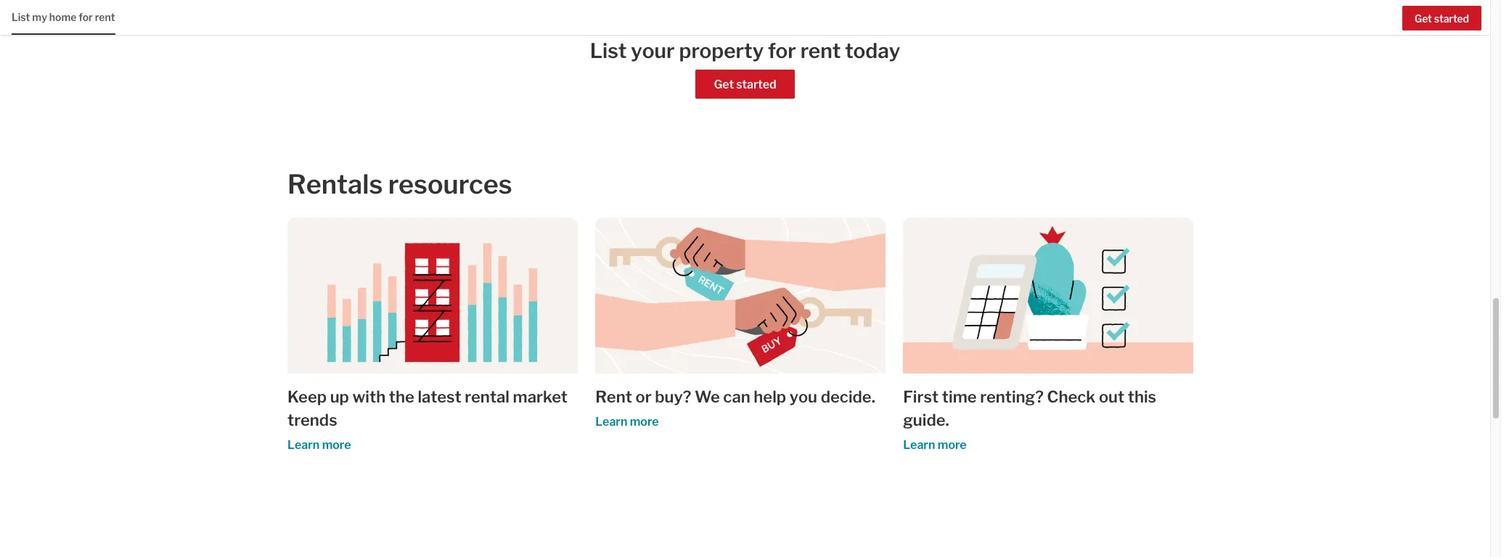 Task type: locate. For each thing, give the bounding box(es) containing it.
rent left today
[[801, 38, 841, 63]]

1 horizontal spatial started
[[1434, 12, 1469, 25]]

learn more down 'guide.'
[[903, 439, 967, 452]]

home
[[49, 11, 77, 23]]

2 horizontal spatial learn more
[[903, 439, 967, 452]]

latest
[[418, 388, 462, 407]]

get started for get started button to the right
[[1415, 12, 1469, 25]]

learn down trends
[[288, 439, 320, 452]]

0 vertical spatial list
[[12, 11, 30, 23]]

more down 'guide.'
[[938, 439, 967, 452]]

0 horizontal spatial list
[[12, 11, 30, 23]]

learn more
[[595, 415, 659, 429], [288, 439, 351, 452], [903, 439, 967, 452]]

list left my at the left top
[[12, 11, 30, 23]]

we
[[695, 388, 720, 407]]

your
[[631, 38, 675, 63]]

1 horizontal spatial more
[[630, 415, 659, 429]]

for right the 'home'
[[79, 11, 93, 23]]

list left your
[[590, 38, 627, 63]]

rental
[[465, 388, 510, 407]]

help
[[754, 388, 786, 407]]

the
[[389, 388, 414, 407]]

learn down 'guide.'
[[903, 439, 935, 452]]

learn more for rent
[[595, 415, 659, 429]]

hands holding keys with 'rent' and 'buy' tags image
[[595, 218, 886, 374]]

list for list my home for rent
[[12, 11, 30, 23]]

learn for first time renting? check out this guide.
[[903, 439, 935, 452]]

more down trends
[[322, 439, 351, 452]]

learn for rent or buy? we can help you decide.
[[595, 415, 628, 429]]

1 horizontal spatial get started
[[1415, 12, 1469, 25]]

you
[[790, 388, 817, 407]]

first
[[903, 388, 939, 407]]

0 vertical spatial for
[[79, 11, 93, 23]]

2 horizontal spatial learn
[[903, 439, 935, 452]]

0 horizontal spatial get started button
[[696, 70, 795, 99]]

rent or buy? we can help you decide.
[[595, 388, 875, 407]]

0 vertical spatial get
[[1415, 12, 1432, 25]]

list my home for rent
[[12, 11, 115, 23]]

1 horizontal spatial learn more
[[595, 415, 659, 429]]

0 horizontal spatial started
[[736, 78, 776, 91]]

keep
[[288, 388, 327, 407]]

1 vertical spatial started
[[736, 78, 776, 91]]

learn more down rent
[[595, 415, 659, 429]]

learn
[[595, 415, 628, 429], [288, 439, 320, 452], [903, 439, 935, 452]]

0 horizontal spatial learn more
[[288, 439, 351, 452]]

get started button
[[1402, 6, 1482, 30], [696, 70, 795, 99]]

1 horizontal spatial get started button
[[1402, 6, 1482, 30]]

1 horizontal spatial learn
[[595, 415, 628, 429]]

1 horizontal spatial for
[[768, 38, 796, 63]]

1 vertical spatial get started
[[714, 78, 776, 91]]

resources
[[388, 168, 512, 200]]

for right property
[[768, 38, 796, 63]]

0 vertical spatial get started button
[[1402, 6, 1482, 30]]

list for list your property for rent today
[[590, 38, 627, 63]]

rent
[[95, 11, 115, 23], [801, 38, 841, 63]]

first time renting? check out this guide. link
[[903, 386, 1194, 432]]

renting?
[[980, 388, 1044, 407]]

0 horizontal spatial for
[[79, 11, 93, 23]]

0 horizontal spatial rent
[[95, 11, 115, 23]]

learn down rent
[[595, 415, 628, 429]]

rent for property
[[801, 38, 841, 63]]

rent right the 'home'
[[95, 11, 115, 23]]

list inside list my home for rent link
[[12, 11, 30, 23]]

2 horizontal spatial more
[[938, 439, 967, 452]]

0 vertical spatial started
[[1434, 12, 1469, 25]]

my
[[32, 11, 47, 23]]

0 horizontal spatial get started
[[714, 78, 776, 91]]

learn more for keep
[[288, 439, 351, 452]]

for for property
[[768, 38, 796, 63]]

more down or
[[630, 415, 659, 429]]

1 vertical spatial for
[[768, 38, 796, 63]]

get
[[1415, 12, 1432, 25], [714, 78, 734, 91]]

get started for bottom get started button
[[714, 78, 776, 91]]

get for get started button to the right
[[1415, 12, 1432, 25]]

1 vertical spatial list
[[590, 38, 627, 63]]

buy?
[[655, 388, 691, 407]]

learn more down trends
[[288, 439, 351, 452]]

out
[[1099, 388, 1125, 407]]

list
[[12, 11, 30, 23], [590, 38, 627, 63]]

0 horizontal spatial get
[[714, 78, 734, 91]]

with
[[352, 388, 386, 407]]

0 vertical spatial get started
[[1415, 12, 1469, 25]]

0 vertical spatial rent
[[95, 11, 115, 23]]

more for or
[[630, 415, 659, 429]]

get for bottom get started button
[[714, 78, 734, 91]]

started for bottom get started button
[[736, 78, 776, 91]]

1 horizontal spatial rent
[[801, 38, 841, 63]]

started
[[1434, 12, 1469, 25], [736, 78, 776, 91]]

1 vertical spatial rent
[[801, 38, 841, 63]]

for
[[79, 11, 93, 23], [768, 38, 796, 63]]

rentals
[[288, 168, 383, 200]]

0 horizontal spatial learn
[[288, 439, 320, 452]]

1 horizontal spatial get
[[1415, 12, 1432, 25]]

1 horizontal spatial list
[[590, 38, 627, 63]]

more
[[630, 415, 659, 429], [322, 439, 351, 452], [938, 439, 967, 452]]

get started
[[1415, 12, 1469, 25], [714, 78, 776, 91]]

0 horizontal spatial more
[[322, 439, 351, 452]]

1 vertical spatial get
[[714, 78, 734, 91]]



Task type: vqa. For each thing, say whether or not it's contained in the screenshot.
Available programs element
no



Task type: describe. For each thing, give the bounding box(es) containing it.
up
[[330, 388, 349, 407]]

property
[[679, 38, 764, 63]]

more for up
[[322, 439, 351, 452]]

more for time
[[938, 439, 967, 452]]

list my home for rent link
[[12, 0, 115, 33]]

learn for keep up with the latest rental market trends
[[288, 439, 320, 452]]

keep up with the latest rental market trends link
[[288, 386, 578, 432]]

keep up with the latest rental market trends
[[288, 388, 568, 430]]

checklist image
[[903, 218, 1194, 374]]

learn more for first
[[903, 439, 967, 452]]

trends
[[288, 411, 337, 430]]

guide.
[[903, 411, 949, 430]]

started for get started button to the right
[[1434, 12, 1469, 25]]

check
[[1047, 388, 1096, 407]]

for for home
[[79, 11, 93, 23]]

list your property for rent today
[[590, 38, 900, 63]]

today
[[845, 38, 900, 63]]

can
[[723, 388, 750, 407]]

2d cityscape image
[[288, 218, 578, 374]]

rent or buy? we can help you decide. link
[[595, 386, 886, 409]]

rent
[[595, 388, 632, 407]]

rentals resources
[[288, 168, 512, 200]]

1 vertical spatial get started button
[[696, 70, 795, 99]]

first time renting? check out this guide.
[[903, 388, 1157, 430]]

time
[[942, 388, 977, 407]]

decide.
[[821, 388, 875, 407]]

or
[[636, 388, 652, 407]]

this
[[1128, 388, 1157, 407]]

rent for home
[[95, 11, 115, 23]]

market
[[513, 388, 568, 407]]



